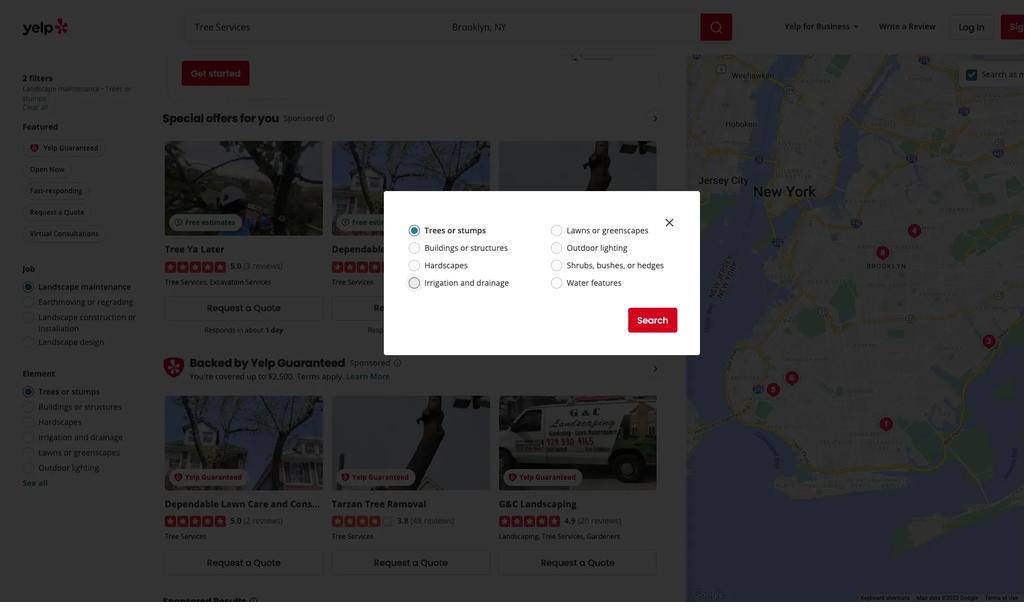 Task type: vqa. For each thing, say whether or not it's contained in the screenshot.
shops corresponding to Gift Shops
no



Task type: locate. For each thing, give the bounding box(es) containing it.
dependable lawn care and construction link
[[332, 244, 516, 256], [165, 498, 349, 511]]

sponsored right you at the left top of the page
[[283, 113, 324, 124]]

dependable lawn care and construction
[[332, 244, 516, 256], [165, 498, 349, 511]]

quote inside featured group
[[64, 208, 84, 218]]

0 horizontal spatial (2
[[244, 516, 250, 527]]

0 horizontal spatial 16 yelp guaranteed v2 image
[[30, 144, 39, 153]]

1 horizontal spatial sponsored
[[350, 358, 390, 369]]

0 vertical spatial dependable lawn care and construction link
[[332, 244, 516, 256]]

1 vertical spatial dependable lawn care and construction link
[[165, 498, 349, 511]]

1 16 yelp guaranteed v2 image from the left
[[341, 473, 350, 482]]

2 filters
[[23, 73, 53, 84]]

2 vertical spatial stumps
[[72, 387, 100, 398]]

1 responds from the left
[[205, 326, 236, 335]]

greenscapes inside search dialog
[[602, 225, 648, 236]]

16 info v2 image
[[326, 114, 335, 123], [393, 359, 402, 368]]

2 horizontal spatial about
[[408, 326, 427, 335]]

0 vertical spatial 3.8 (48 reviews)
[[564, 261, 621, 272]]

fast-
[[30, 187, 46, 196]]

0 vertical spatial tarzan
[[499, 244, 529, 256]]

services, left excavation
[[181, 278, 208, 287]]

google
[[960, 596, 978, 602]]

lawns up see all button
[[38, 448, 62, 459]]

responds up the 'backed'
[[205, 326, 236, 335]]

3 free estimates from the left
[[519, 218, 569, 228]]

1 horizontal spatial irrigation and drainage
[[425, 278, 509, 288]]

lawn for free estimates
[[388, 244, 412, 256]]

1 in from the left
[[237, 326, 243, 335]]

1 free estimates from the left
[[185, 218, 235, 228]]

estimates up shrubs, at right top
[[536, 218, 569, 228]]

0 vertical spatial all
[[41, 103, 48, 112]]

yelp inside button
[[43, 143, 57, 153]]

terms of use link
[[985, 596, 1018, 602]]

construction
[[457, 244, 516, 256], [290, 498, 349, 511]]

free estimates link for care
[[332, 141, 490, 236]]

see
[[23, 478, 36, 489]]

4.9 star rating image
[[499, 517, 560, 528]]

tree services request a quote
[[332, 278, 448, 315], [165, 532, 281, 570], [332, 532, 448, 570]]

0 vertical spatial structures
[[470, 243, 508, 253]]

as
[[1009, 69, 1017, 79]]

by
[[234, 356, 248, 371]]

guaranteed for tarzan
[[369, 473, 409, 483]]

1 horizontal spatial lawns
[[567, 225, 590, 236]]

tarzan tree removal link for topmost 3.8 star rating image
[[499, 244, 593, 256]]

4.9 (20 reviews)
[[564, 516, 621, 527]]

estimates up project
[[239, 0, 295, 12]]

0 horizontal spatial terms
[[297, 371, 320, 382]]

yelp for g&c landscaping
[[519, 473, 534, 483]]

sponsored
[[346, 32, 385, 43]]

previous image left next image
[[623, 112, 636, 126]]

search for search as m
[[982, 69, 1007, 79]]

and
[[278, 32, 292, 43], [438, 244, 455, 256], [460, 278, 474, 288], [74, 433, 88, 443], [271, 498, 288, 511]]

16 free estimates v2 image
[[341, 219, 350, 228]]

dependable lawn care and construction for estimates
[[332, 244, 516, 256]]

1 horizontal spatial tarzan tree removal
[[499, 244, 593, 256]]

0 vertical spatial lighting
[[600, 243, 627, 253]]

1 horizontal spatial (2
[[411, 261, 417, 272]]

free inside free price estimates from local tree services professionals tell us about your project and get help from sponsored businesses.
[[182, 0, 206, 12]]

(48 for topmost 3.8 star rating image tarzan tree removal link
[[578, 261, 589, 272]]

3.8
[[564, 261, 576, 272], [397, 516, 409, 527]]

1 horizontal spatial lighting
[[600, 243, 627, 253]]

2 free estimates link from the left
[[332, 141, 490, 236]]

log in link
[[949, 15, 994, 40]]

0 vertical spatial drainage
[[477, 278, 509, 288]]

search inside button
[[637, 314, 668, 327]]

0 vertical spatial buildings or structures
[[425, 243, 508, 253]]

0 horizontal spatial structures
[[84, 402, 122, 413]]

outdoor lighting up see all button
[[38, 463, 99, 474]]

stumps
[[23, 94, 46, 103], [458, 225, 486, 236], [72, 387, 100, 398]]

tree
[[356, 0, 381, 12], [165, 244, 185, 256], [532, 244, 552, 256], [165, 278, 179, 287], [332, 278, 346, 287], [499, 278, 513, 287], [365, 498, 385, 511], [165, 532, 179, 542], [332, 532, 346, 542], [542, 532, 556, 542]]

1 vertical spatial all
[[38, 478, 48, 489]]

None search field
[[186, 14, 734, 41]]

search as m
[[982, 69, 1024, 79]]

terms
[[297, 371, 320, 382], [985, 596, 1001, 602]]

1 vertical spatial stumps
[[458, 225, 486, 236]]

16 yelp guaranteed v2 image
[[30, 144, 39, 153], [174, 473, 183, 482]]

3 yelp guaranteed link from the left
[[499, 396, 657, 491]]

0 vertical spatial dependable
[[332, 244, 386, 256]]

day
[[271, 326, 283, 335]]

lawns up shrubs, at right top
[[567, 225, 590, 236]]

get started
[[191, 67, 241, 80]]

0 vertical spatial services,
[[181, 278, 208, 287]]

0 vertical spatial option group
[[19, 264, 140, 352]]

from right help
[[326, 32, 344, 43]]

and inside free price estimates from local tree services professionals tell us about your project and get help from sponsored businesses.
[[278, 32, 292, 43]]

buildings inside search dialog
[[425, 243, 458, 253]]

option group containing element
[[19, 369, 140, 490]]

landscape up earthmoving
[[38, 282, 79, 293]]

1 horizontal spatial irrigation
[[425, 278, 458, 288]]

free estimates for ya
[[185, 218, 235, 228]]

1 previous image from the top
[[623, 112, 636, 126]]

lawns or greenscapes up bushes,
[[567, 225, 648, 236]]

sign
[[1010, 20, 1024, 33]]

for left the business
[[803, 21, 814, 31]]

0 horizontal spatial removal
[[387, 498, 426, 511]]

structures inside search dialog
[[470, 243, 508, 253]]

2 option group from the top
[[19, 369, 140, 490]]

construction for estimates
[[457, 244, 516, 256]]

0 vertical spatial search
[[982, 69, 1007, 79]]

3.8 (48 reviews) for tarzan tree removal link associated with bottommost 3.8 star rating image
[[397, 516, 454, 527]]

1 vertical spatial care
[[248, 498, 268, 511]]

0 horizontal spatial lawns
[[38, 448, 62, 459]]

in
[[237, 326, 243, 335], [401, 326, 407, 335]]

to
[[258, 371, 266, 382]]

request a quote
[[30, 208, 84, 218], [207, 302, 281, 315], [541, 557, 615, 570]]

0 horizontal spatial tarzan tree removal link
[[332, 498, 426, 511]]

request a quote inside featured group
[[30, 208, 84, 218]]

0 vertical spatial dependable lawn care and construction
[[332, 244, 516, 256]]

search
[[982, 69, 1007, 79], [637, 314, 668, 327]]

0 vertical spatial hardscapes
[[425, 260, 468, 271]]

free estimates right 16 free estimates v2 image
[[352, 218, 402, 228]]

1 free estimates link from the left
[[165, 141, 323, 236]]

outdoor up shrubs, at right top
[[567, 243, 598, 253]]

1 option group from the top
[[19, 264, 140, 352]]

option group
[[19, 264, 140, 352], [19, 369, 140, 490]]

1 vertical spatial removal
[[387, 498, 426, 511]]

previous image
[[623, 112, 636, 126], [623, 362, 636, 376]]

and inside search dialog
[[460, 278, 474, 288]]

dependable lawn care and construction image
[[780, 367, 803, 390], [780, 367, 803, 390]]

responds up more in the left bottom of the page
[[368, 326, 399, 335]]

in for responds in about 1 day
[[237, 326, 243, 335]]

option group containing job
[[19, 264, 140, 352]]

dependable lawn care and construction link for free estimates
[[332, 244, 516, 256]]

outdoor inside search dialog
[[567, 243, 598, 253]]

request a quote down landscaping, tree services, gardeners
[[541, 557, 615, 570]]

all right clear
[[41, 103, 48, 112]]

1 vertical spatial 3.8
[[397, 516, 409, 527]]

3.8 for bottommost 3.8 star rating image
[[397, 516, 409, 527]]

16 yelp guaranteed v2 image
[[341, 473, 350, 482], [508, 473, 517, 482]]

0 horizontal spatial in
[[237, 326, 243, 335]]

2 horizontal spatial request a quote
[[541, 557, 615, 570]]

1 horizontal spatial lawn
[[388, 244, 412, 256]]

drainage inside search dialog
[[477, 278, 509, 288]]

1 horizontal spatial search
[[982, 69, 1007, 79]]

close image
[[663, 216, 676, 230]]

0 vertical spatial 3.8
[[564, 261, 576, 272]]

free estimates
[[185, 218, 235, 228], [352, 218, 402, 228], [519, 218, 569, 228]]

1 horizontal spatial removal
[[554, 244, 593, 256]]

for left you at the left top of the page
[[240, 111, 256, 127]]

5.0 (2 reviews) for free estimates
[[397, 261, 450, 272]]

0 horizontal spatial responds
[[205, 326, 236, 335]]

g&c
[[499, 498, 518, 511]]

yelp guaranteed inside button
[[43, 143, 98, 153]]

landscape down installation
[[38, 337, 78, 348]]

1 horizontal spatial for
[[803, 21, 814, 31]]

3 free estimates link from the left
[[499, 141, 657, 236]]

0 vertical spatial construction
[[457, 244, 516, 256]]

1 horizontal spatial about
[[245, 326, 264, 335]]

0 vertical spatial from
[[297, 0, 325, 12]]

trees
[[105, 84, 123, 94], [425, 225, 445, 236], [38, 387, 59, 398]]

hardscapes inside search dialog
[[425, 260, 468, 271]]

sponsored for backed by yelp guaranteed
[[350, 358, 390, 369]]

search left as
[[982, 69, 1007, 79]]

care for estimates
[[415, 244, 435, 256]]

services, down 4.9
[[558, 532, 585, 542]]

1
[[265, 326, 269, 335]]

1 vertical spatial dependable lawn care and construction
[[165, 498, 349, 511]]

dependable for free estimates
[[332, 244, 386, 256]]

all for clear all
[[41, 103, 48, 112]]

log
[[959, 21, 974, 34]]

5.0 (2 reviews) for yelp guaranteed
[[230, 516, 283, 527]]

lawns or greenscapes up see all
[[38, 448, 120, 459]]

landscape up installation
[[38, 312, 78, 323]]

estimates right 16 free estimates v2 image
[[369, 218, 402, 228]]

trees inside search dialog
[[425, 225, 445, 236]]

removal
[[554, 244, 593, 256], [387, 498, 426, 511]]

terms left apply.
[[297, 371, 320, 382]]

dependable lawn care and construction link for yelp guaranteed
[[165, 498, 349, 511]]

0 horizontal spatial construction
[[290, 498, 349, 511]]

services,
[[181, 278, 208, 287], [558, 532, 585, 542]]

free estimates up later
[[185, 218, 235, 228]]

1 horizontal spatial tarzan tree removal link
[[499, 244, 593, 256]]

shrubs, bushes, or hedges
[[567, 260, 664, 271]]

0 horizontal spatial search
[[637, 314, 668, 327]]

responds
[[205, 326, 236, 335], [368, 326, 399, 335]]

0 horizontal spatial request a quote
[[30, 208, 84, 218]]

maintenance left the •
[[58, 84, 99, 94]]

2 16 yelp guaranteed v2 image from the left
[[508, 473, 517, 482]]

sponsored up the learn more link at bottom
[[350, 358, 390, 369]]

dependable lawn care and construction for guaranteed
[[165, 498, 349, 511]]

request inside featured group
[[30, 208, 57, 218]]

yelp guaranteed for tarzan
[[352, 473, 409, 483]]

3.8 (48 reviews) for topmost 3.8 star rating image tarzan tree removal link
[[564, 261, 621, 272]]

structures
[[470, 243, 508, 253], [84, 402, 122, 413]]

request a quote button
[[23, 205, 92, 222], [165, 296, 323, 321], [332, 296, 490, 321], [165, 551, 323, 576], [332, 551, 490, 576], [499, 551, 657, 576]]

lawn for yelp guaranteed
[[221, 498, 245, 511]]

now
[[49, 165, 64, 175]]

maintenance up regrading
[[81, 282, 131, 293]]

1 horizontal spatial care
[[415, 244, 435, 256]]

landscape inside landscape construction or installation
[[38, 312, 78, 323]]

free estimates link for removal
[[499, 141, 657, 236]]

1 vertical spatial tarzan tree removal
[[332, 498, 426, 511]]

request a quote for g&c landscaping
[[541, 557, 615, 570]]

0 horizontal spatial for
[[240, 111, 256, 127]]

yelp guaranteed link
[[165, 396, 323, 491], [332, 396, 490, 491], [499, 396, 657, 491]]

landscape down filters
[[23, 84, 56, 94]]

search up next icon
[[637, 314, 668, 327]]

excavation
[[210, 278, 244, 287]]

request a quote down fast-responding button
[[30, 208, 84, 218]]

0 horizontal spatial about
[[207, 32, 229, 43]]

irrigation and drainage
[[425, 278, 509, 288], [38, 433, 123, 443]]

2 horizontal spatial stumps
[[458, 225, 486, 236]]

3.8 (48 reviews)
[[564, 261, 621, 272], [397, 516, 454, 527]]

1 vertical spatial lawn
[[221, 498, 245, 511]]

next image
[[649, 112, 662, 126]]

0 horizontal spatial tarzan tree removal
[[332, 498, 426, 511]]

responds for responds in about
[[368, 326, 399, 335]]

0 vertical spatial buildings
[[425, 243, 458, 253]]

0 horizontal spatial free estimates
[[185, 218, 235, 228]]

5.0 for dependable lawn care and construction
[[230, 261, 242, 272]]

outdoor lighting up bushes,
[[567, 243, 627, 253]]

0 vertical spatial 3.8 star rating image
[[499, 262, 560, 273]]

m
[[1019, 69, 1024, 79]]

1 horizontal spatial outdoor lighting
[[567, 243, 627, 253]]

about inside free price estimates from local tree services professionals tell us about your project and get help from sponsored businesses.
[[207, 32, 229, 43]]

power tree removal image
[[762, 379, 784, 402]]

free estimates up shrubs, at right top
[[519, 218, 569, 228]]

1 horizontal spatial responds
[[368, 326, 399, 335]]

0 vertical spatial irrigation
[[425, 278, 458, 288]]

0 horizontal spatial sponsored
[[283, 113, 324, 124]]

0 horizontal spatial 3.8
[[397, 516, 409, 527]]

you're
[[190, 371, 213, 382]]

from left local
[[297, 0, 325, 12]]

learn more link
[[346, 371, 390, 382]]

outdoor up see all button
[[38, 463, 70, 474]]

2 responds from the left
[[368, 326, 399, 335]]

1 yelp guaranteed link from the left
[[165, 396, 323, 491]]

yelp for tarzan tree removal
[[352, 473, 367, 483]]

2 in from the left
[[401, 326, 407, 335]]

1 vertical spatial hardscapes
[[38, 417, 82, 428]]

maintenance
[[58, 84, 99, 94], [81, 282, 131, 293]]

1 horizontal spatial outdoor
[[567, 243, 598, 253]]

1 horizontal spatial terms
[[985, 596, 1001, 602]]

(2
[[411, 261, 417, 272], [244, 516, 250, 527]]

map region
[[643, 44, 1024, 603]]

0 horizontal spatial hardscapes
[[38, 417, 82, 428]]

all right see
[[38, 478, 48, 489]]

open
[[30, 165, 48, 175]]

price
[[208, 0, 236, 12]]

open now
[[30, 165, 64, 175]]

2 yelp guaranteed link from the left
[[332, 396, 490, 491]]

removal for bottommost 3.8 star rating image
[[387, 498, 426, 511]]

3.8 star rating image
[[499, 262, 560, 273], [332, 517, 393, 528]]

0 vertical spatial (48
[[578, 261, 589, 272]]

services
[[383, 0, 430, 12], [245, 278, 271, 287], [348, 278, 373, 287], [515, 278, 540, 287], [181, 532, 206, 542], [348, 532, 373, 542]]

get
[[191, 67, 206, 80]]

1 vertical spatial 3.8 star rating image
[[332, 517, 393, 528]]

0 horizontal spatial (48
[[411, 516, 422, 527]]

bushes,
[[597, 260, 625, 271]]

16 info v2 image for special offers for you
[[326, 114, 335, 123]]

0 vertical spatial outdoor
[[567, 243, 598, 253]]

1 horizontal spatial tarzan
[[499, 244, 529, 256]]

0 horizontal spatial 16 info v2 image
[[326, 114, 335, 123]]

request a quote button for g&c landscaping link
[[499, 551, 657, 576]]

maintenance for landscape maintenance
[[81, 282, 131, 293]]

0 horizontal spatial services,
[[181, 278, 208, 287]]

sponsored
[[283, 113, 324, 124], [350, 358, 390, 369]]

1 vertical spatial trees
[[425, 225, 445, 236]]

16 chevron down v2 image
[[852, 22, 861, 31]]

5 star rating image
[[165, 262, 226, 273], [332, 262, 393, 273], [165, 517, 226, 528]]

(48
[[578, 261, 589, 272], [411, 516, 422, 527]]

0 horizontal spatial 16 yelp guaranteed v2 image
[[341, 473, 350, 482]]

search for search
[[637, 314, 668, 327]]

1 vertical spatial option group
[[19, 369, 140, 490]]

5 star rating image for tarzan
[[165, 517, 226, 528]]

yelp guaranteed for dependable
[[185, 473, 242, 483]]

estimates
[[239, 0, 295, 12], [202, 218, 235, 228], [369, 218, 402, 228], [536, 218, 569, 228]]

request a quote for tree ya later
[[207, 302, 281, 315]]

request a quote button for tree ya later link
[[165, 296, 323, 321]]

1 vertical spatial 3.8 (48 reviews)
[[397, 516, 454, 527]]

virtual
[[30, 229, 52, 239]]

keyboard
[[861, 596, 884, 602]]

guaranteed for g&c
[[536, 473, 576, 483]]

dependable
[[332, 244, 386, 256], [165, 498, 219, 511]]

tree services request a quote for tarzan tree removal
[[332, 532, 448, 570]]

(2 for yelp guaranteed
[[244, 516, 250, 527]]

0 horizontal spatial drainage
[[90, 433, 123, 443]]

0 horizontal spatial free estimates link
[[165, 141, 323, 236]]

2 free estimates from the left
[[352, 218, 402, 228]]

2 vertical spatial trees
[[38, 387, 59, 398]]

1 horizontal spatial dependable
[[332, 244, 386, 256]]

request a quote up responds in about 1 day
[[207, 302, 281, 315]]

previous image left next icon
[[623, 362, 636, 376]]

landscape for landscape maintenance
[[38, 282, 79, 293]]

(48 for tarzan tree removal link associated with bottommost 3.8 star rating image
[[411, 516, 422, 527]]

tarzan
[[499, 244, 529, 256], [332, 498, 362, 511]]

g&c landscaping image
[[978, 331, 1000, 353]]

2 previous image from the top
[[623, 362, 636, 376]]

sponsored for special offers for you
[[283, 113, 324, 124]]

1 horizontal spatial free estimates link
[[332, 141, 490, 236]]

0 horizontal spatial outdoor lighting
[[38, 463, 99, 474]]

terms left the of
[[985, 596, 1001, 602]]

0 horizontal spatial care
[[248, 498, 268, 511]]

about
[[207, 32, 229, 43], [245, 326, 264, 335], [408, 326, 427, 335]]

previous image for g&c landscaping
[[623, 362, 636, 376]]

1 horizontal spatial construction
[[457, 244, 516, 256]]

professionals
[[182, 12, 257, 27]]

1 vertical spatial from
[[326, 32, 344, 43]]

you
[[258, 111, 279, 127]]

countryman tree service image
[[871, 242, 894, 264]]

1 vertical spatial irrigation
[[38, 433, 72, 443]]

buildings or structures
[[425, 243, 508, 253], [38, 402, 122, 413]]

drainage
[[477, 278, 509, 288], [90, 433, 123, 443]]

irrigation and drainage inside search dialog
[[425, 278, 509, 288]]

2 horizontal spatial free estimates
[[519, 218, 569, 228]]

greenscapes inside option group
[[74, 448, 120, 459]]

buildings or structures inside search dialog
[[425, 243, 508, 253]]

16 yelp guaranteed v2 image for tarzan
[[341, 473, 350, 482]]

landscape
[[23, 84, 56, 94], [38, 282, 79, 293], [38, 312, 78, 323], [38, 337, 78, 348]]



Task type: describe. For each thing, give the bounding box(es) containing it.
$2,500.
[[268, 371, 295, 382]]

water features
[[567, 278, 622, 288]]

1 vertical spatial lawns
[[38, 448, 62, 459]]

maintenance for landscape maintenance •
[[58, 84, 99, 94]]

apply.
[[322, 371, 344, 382]]

about for responds in about
[[408, 326, 427, 335]]

yelp inside button
[[785, 21, 801, 31]]

landscape maintenance •
[[23, 84, 105, 94]]

tree ya later link
[[165, 244, 225, 256]]

filters
[[29, 73, 53, 84]]

construction
[[80, 312, 126, 323]]

reviews) for free estimates's dependable lawn care and construction "link"
[[420, 261, 450, 272]]

tree services
[[499, 278, 540, 287]]

up
[[247, 371, 256, 382]]

shrubs,
[[567, 260, 595, 271]]

special
[[163, 111, 204, 127]]

offers
[[206, 111, 238, 127]]

get started button
[[182, 61, 250, 86]]

about for responds in about 1 day
[[245, 326, 264, 335]]

1 vertical spatial buildings or structures
[[38, 402, 122, 413]]

estimates up later
[[202, 218, 235, 228]]

reviews) for g&c landscaping link
[[591, 516, 621, 527]]

you're covered up to $2,500. terms apply. learn more
[[190, 371, 390, 382]]

gardeners
[[587, 532, 620, 542]]

landscaping
[[520, 498, 577, 511]]

g&c landscaping
[[499, 498, 577, 511]]

0 vertical spatial terms
[[297, 371, 320, 382]]

1 vertical spatial terms
[[985, 596, 1001, 602]]

0 vertical spatial trees or stumps
[[23, 84, 131, 103]]

tree ya later
[[165, 244, 225, 256]]

landscape construction or installation
[[38, 312, 136, 334]]

16 info v2 image for backed by yelp guaranteed
[[393, 359, 402, 368]]

1 vertical spatial outdoor
[[38, 463, 70, 474]]

request a quote button for dependable lawn care and construction "link" corresponding to yelp guaranteed
[[165, 551, 323, 576]]

shortcuts
[[886, 596, 910, 602]]

help
[[308, 32, 324, 43]]

1 horizontal spatial stumps
[[72, 387, 100, 398]]

1 vertical spatial 16 yelp guaranteed v2 image
[[174, 473, 183, 482]]

project
[[250, 32, 276, 43]]

log in
[[959, 21, 985, 34]]

g&c landscaping link
[[499, 498, 577, 511]]

16 yelp guaranteed v2 image for g&c
[[508, 473, 517, 482]]

1 vertical spatial for
[[240, 111, 256, 127]]

1 vertical spatial services,
[[558, 532, 585, 542]]

construction for guaranteed
[[290, 498, 349, 511]]

reviews) for dependable lawn care and construction "link" corresponding to yelp guaranteed
[[252, 516, 283, 527]]

tree services, excavation services
[[165, 278, 271, 287]]

write
[[879, 21, 900, 31]]

0 horizontal spatial buildings
[[38, 402, 72, 413]]

16 free estimates v2 image
[[174, 219, 183, 228]]

later
[[201, 244, 225, 256]]

outdoor lighting inside search dialog
[[567, 243, 627, 253]]

3.8 for topmost 3.8 star rating image
[[564, 261, 576, 272]]

tarzan tree removal image
[[875, 414, 897, 436]]

yelp guaranteed link for removal
[[332, 396, 490, 491]]

lawns inside search dialog
[[567, 225, 590, 236]]

covered
[[215, 371, 245, 382]]

fast-responding
[[30, 187, 83, 196]]

featured group
[[20, 121, 140, 245]]

clear all link
[[23, 103, 48, 112]]

featured
[[23, 121, 58, 132]]

next image
[[649, 362, 662, 376]]

features
[[591, 278, 622, 288]]

estimates inside free price estimates from local tree services professionals tell us about your project and get help from sponsored businesses.
[[239, 0, 295, 12]]

landscape for landscape design
[[38, 337, 78, 348]]

get
[[294, 32, 306, 43]]

responds for responds in about 1 day
[[205, 326, 236, 335]]

tarzan for tarzan tree removal link associated with bottommost 3.8 star rating image
[[332, 498, 362, 511]]

tree services request a quote for dependable lawn care and construction
[[165, 532, 281, 570]]

see all
[[23, 478, 48, 489]]

1 horizontal spatial trees
[[105, 84, 123, 94]]

services inside free price estimates from local tree services professionals tell us about your project and get help from sponsored businesses.
[[383, 0, 430, 12]]

write a review
[[879, 21, 936, 31]]

bed-stuy garden guy image
[[903, 220, 926, 242]]

of
[[1002, 596, 1007, 602]]

yelp guaranteed
[[251, 356, 345, 371]]

google image
[[689, 588, 727, 603]]

2 vertical spatial trees or stumps
[[38, 387, 100, 398]]

earthmoving or regrading
[[38, 297, 133, 308]]

guaranteed inside button
[[59, 143, 98, 153]]

use
[[1009, 596, 1018, 602]]

1 vertical spatial lighting
[[72, 463, 99, 474]]

lighting inside search dialog
[[600, 243, 627, 253]]

clear all
[[23, 103, 48, 112]]

care for guaranteed
[[248, 498, 268, 511]]

dependable for yelp guaranteed
[[165, 498, 219, 511]]

in for responds in about
[[401, 326, 407, 335]]

landscaping,
[[499, 532, 540, 542]]

0 horizontal spatial lawns or greenscapes
[[38, 448, 120, 459]]

search image
[[710, 21, 723, 34]]

search dialog
[[0, 0, 1024, 603]]

5 star rating image for dependable
[[165, 262, 226, 273]]

us
[[197, 32, 205, 43]]

landscaping, tree services, gardeners
[[499, 532, 620, 542]]

a inside group
[[58, 208, 62, 218]]

free price estimates from local tree services professionals tell us about your project and get help from sponsored businesses.
[[182, 0, 430, 43]]

open now button
[[23, 162, 72, 179]]

trees or stumps inside search dialog
[[425, 225, 486, 236]]

more
[[370, 371, 390, 382]]

stumps inside search dialog
[[458, 225, 486, 236]]

consultations
[[53, 229, 99, 239]]

water
[[567, 278, 589, 288]]

royal tree service image
[[666, 428, 688, 450]]

16 info v2 image
[[249, 598, 258, 603]]

yelp guaranteed link for care
[[165, 396, 323, 491]]

yelp for business button
[[780, 16, 866, 36]]

lawns or greenscapes inside search dialog
[[567, 225, 648, 236]]

4.9
[[564, 516, 576, 527]]

irrigation inside search dialog
[[425, 278, 458, 288]]

16 yelp guaranteed v2 image inside yelp guaranteed button
[[30, 144, 39, 153]]

yelp guaranteed for g&c
[[519, 473, 576, 483]]

virtual consultations
[[30, 229, 99, 239]]

previous image for tarzan tree removal
[[623, 112, 636, 126]]

clear
[[23, 103, 39, 112]]

reviews) for tarzan tree removal link associated with bottommost 3.8 star rating image
[[424, 516, 454, 527]]

tarzan tree removal for topmost 3.8 star rating image
[[499, 244, 593, 256]]

terms of use
[[985, 596, 1018, 602]]

data
[[929, 596, 940, 602]]

responding
[[46, 187, 83, 196]]

write a review link
[[875, 16, 940, 36]]

keyboard shortcuts button
[[861, 595, 910, 603]]

(20
[[578, 516, 589, 527]]

landscape for landscape construction or installation
[[38, 312, 78, 323]]

0 horizontal spatial irrigation
[[38, 433, 72, 443]]

tarzan tree removal for bottommost 3.8 star rating image
[[332, 498, 426, 511]]

outdoor lighting inside option group
[[38, 463, 99, 474]]

keyboard shortcuts
[[861, 596, 910, 602]]

special offers for you
[[163, 111, 279, 127]]

free estimates link for later
[[165, 141, 323, 236]]

landscape for landscape maintenance •
[[23, 84, 56, 94]]

removal for topmost 3.8 star rating image
[[554, 244, 593, 256]]

installation
[[38, 324, 79, 334]]

element
[[23, 369, 55, 380]]

0 horizontal spatial irrigation and drainage
[[38, 433, 123, 443]]

responds in about 1 day
[[205, 326, 283, 335]]

in
[[977, 21, 985, 34]]

1 horizontal spatial from
[[326, 32, 344, 43]]

review
[[909, 21, 936, 31]]

2
[[23, 73, 27, 84]]

all for see all
[[38, 478, 48, 489]]

0 vertical spatial stumps
[[23, 94, 46, 103]]

free price estimates from local tree services professionals image
[[561, 9, 618, 65]]

g&c landscaping image
[[978, 331, 1000, 353]]

or inside landscape construction or installation
[[128, 312, 136, 323]]

landscape maintenance
[[38, 282, 131, 293]]

5.0 for tarzan tree removal
[[230, 516, 242, 527]]

hedges
[[637, 260, 664, 271]]

tarzan tree removal link for bottommost 3.8 star rating image
[[332, 498, 426, 511]]

request a quote button for free estimates's dependable lawn care and construction "link"
[[332, 296, 490, 321]]

landscape design
[[38, 337, 104, 348]]

©2023
[[942, 596, 959, 602]]

tree inside free price estimates from local tree services professionals tell us about your project and get help from sponsored businesses.
[[356, 0, 381, 12]]

reviews) for tree ya later link
[[252, 261, 283, 272]]

earthmoving
[[38, 297, 85, 308]]

business
[[816, 21, 850, 31]]

backed
[[190, 356, 232, 371]]

free estimates for lawn
[[352, 218, 402, 228]]

local
[[327, 0, 354, 12]]

tarzan tree removal image
[[875, 414, 897, 436]]

for inside yelp for business button
[[803, 21, 814, 31]]

map
[[917, 596, 928, 602]]

drainage inside option group
[[90, 433, 123, 443]]

tarzan for topmost 3.8 star rating image tarzan tree removal link
[[499, 244, 529, 256]]

guaranteed for dependable
[[202, 473, 242, 483]]

backed by yelp guaranteed
[[190, 356, 345, 371]]

(3
[[244, 261, 250, 272]]

yelp for dependable lawn care and construction
[[185, 473, 200, 483]]

reviews) for topmost 3.8 star rating image tarzan tree removal link
[[591, 261, 621, 272]]

(2 for free estimates
[[411, 261, 417, 272]]



